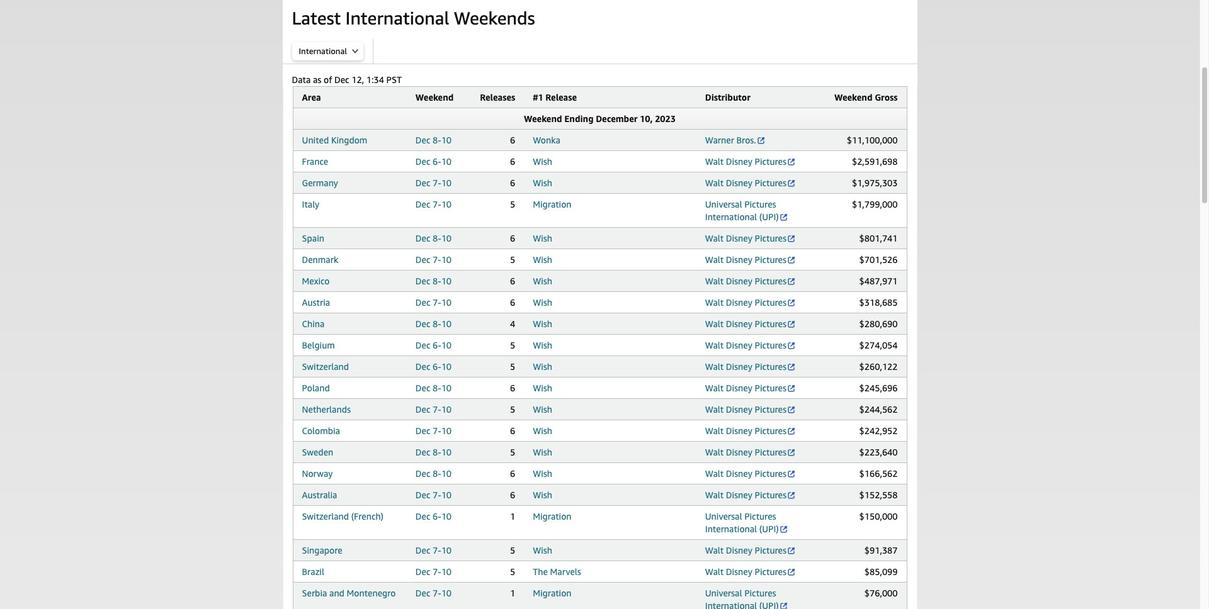 Task type: locate. For each thing, give the bounding box(es) containing it.
$91,387
[[865, 545, 898, 556]]

dec for colombia
[[416, 426, 430, 436]]

1 dec 6-10 link from the top
[[416, 156, 452, 167]]

$245,696
[[859, 383, 898, 394]]

wish link for mexico
[[533, 276, 552, 287]]

5 6 from the top
[[510, 276, 515, 287]]

9 dec 7-10 link from the top
[[416, 567, 452, 577]]

pictures for $2,591,698
[[755, 156, 787, 167]]

7 walt from the top
[[705, 319, 724, 329]]

1 vertical spatial 1
[[510, 588, 515, 599]]

16 10 from the top
[[441, 469, 452, 479]]

$487,971
[[859, 276, 898, 287]]

dec for mexico
[[416, 276, 430, 287]]

international
[[345, 8, 449, 28], [299, 46, 347, 56], [705, 212, 757, 222], [705, 524, 757, 535], [705, 601, 757, 610]]

10 for switzerland (french)
[[441, 511, 452, 522]]

1 wish from the top
[[533, 156, 552, 167]]

17 disney from the top
[[726, 567, 752, 577]]

dec 6-10 for france
[[416, 156, 452, 167]]

4 disney from the top
[[726, 254, 752, 265]]

dec 8-10 for china
[[416, 319, 452, 329]]

10 dec 7-10 from the top
[[416, 588, 452, 599]]

wish
[[533, 156, 552, 167], [533, 178, 552, 188], [533, 233, 552, 244], [533, 254, 552, 265], [533, 276, 552, 287], [533, 297, 552, 308], [533, 319, 552, 329], [533, 340, 552, 351], [533, 361, 552, 372], [533, 383, 552, 394], [533, 404, 552, 415], [533, 426, 552, 436], [533, 447, 552, 458], [533, 469, 552, 479], [533, 490, 552, 501], [533, 545, 552, 556]]

2 horizontal spatial weekend
[[834, 92, 872, 103]]

norway
[[302, 469, 333, 479]]

2 10 from the top
[[441, 156, 452, 167]]

10 6 from the top
[[510, 490, 515, 501]]

poland link
[[302, 383, 330, 394]]

pictures for $166,562
[[755, 469, 787, 479]]

disney for $223,640
[[726, 447, 752, 458]]

2 walt disney pictures link from the top
[[705, 178, 796, 188]]

8 walt from the top
[[705, 340, 724, 351]]

4 dec 7-10 link from the top
[[416, 297, 452, 308]]

15 10 from the top
[[441, 447, 452, 458]]

$85,099
[[865, 567, 898, 577]]

7 5 from the top
[[510, 545, 515, 556]]

0 vertical spatial universal pictures international (upi)
[[705, 199, 779, 222]]

pictures for $318,685
[[755, 297, 787, 308]]

2 walt disney pictures from the top
[[705, 178, 787, 188]]

pictures
[[755, 156, 787, 167], [755, 178, 787, 188], [744, 199, 776, 210], [755, 233, 787, 244], [755, 254, 787, 265], [755, 276, 787, 287], [755, 297, 787, 308], [755, 319, 787, 329], [755, 340, 787, 351], [755, 361, 787, 372], [755, 383, 787, 394], [755, 404, 787, 415], [755, 426, 787, 436], [755, 447, 787, 458], [755, 469, 787, 479], [755, 490, 787, 501], [744, 511, 776, 522], [755, 545, 787, 556], [755, 567, 787, 577], [744, 588, 776, 599]]

wish link for poland
[[533, 383, 552, 394]]

4 7- from the top
[[433, 297, 441, 308]]

migration link
[[533, 199, 572, 210], [533, 511, 572, 522], [533, 588, 572, 599]]

dec for spain
[[416, 233, 430, 244]]

belgium link
[[302, 340, 335, 351]]

1 vertical spatial migration link
[[533, 511, 572, 522]]

$166,562
[[859, 469, 898, 479]]

2023
[[655, 113, 676, 124]]

6 walt from the top
[[705, 297, 724, 308]]

switzerland down australia link
[[302, 511, 349, 522]]

(upi) for $1,799,000
[[759, 212, 779, 222]]

$244,562
[[859, 404, 898, 415]]

7-
[[433, 178, 441, 188], [433, 199, 441, 210], [433, 254, 441, 265], [433, 297, 441, 308], [433, 404, 441, 415], [433, 426, 441, 436], [433, 490, 441, 501], [433, 545, 441, 556], [433, 567, 441, 577], [433, 588, 441, 599]]

switzerland for switzerland (french)
[[302, 511, 349, 522]]

norway link
[[302, 469, 333, 479]]

8 dec 7-10 from the top
[[416, 545, 452, 556]]

8- for united kingdom
[[433, 135, 441, 145]]

8 wish link from the top
[[533, 340, 552, 351]]

dec for france
[[416, 156, 430, 167]]

1 vertical spatial universal pictures international (upi) link
[[705, 511, 788, 535]]

belgium
[[302, 340, 335, 351]]

international for serbia and montenegro
[[705, 601, 757, 610]]

1 migration from the top
[[533, 199, 572, 210]]

3 6 from the top
[[510, 178, 515, 188]]

3 dec 7-10 from the top
[[416, 254, 452, 265]]

walt for $245,696
[[705, 383, 724, 394]]

9 wish link from the top
[[533, 361, 552, 372]]

2 migration link from the top
[[533, 511, 572, 522]]

spain
[[302, 233, 324, 244]]

walt disney pictures link for $242,952
[[705, 426, 796, 436]]

dec 6-10 link for switzerland (french)
[[416, 511, 452, 522]]

mexico
[[302, 276, 330, 287]]

5 dec 8-10 link from the top
[[416, 383, 452, 394]]

1 vertical spatial universal
[[705, 511, 742, 522]]

australia link
[[302, 490, 337, 501]]

wish link for germany
[[533, 178, 552, 188]]

2 wish link from the top
[[533, 178, 552, 188]]

$2,591,698
[[852, 156, 898, 167]]

release
[[546, 92, 577, 103]]

10 disney from the top
[[726, 383, 752, 394]]

15 walt disney pictures link from the top
[[705, 490, 796, 501]]

3 6- from the top
[[433, 361, 441, 372]]

dec 8-10 for mexico
[[416, 276, 452, 287]]

1 universal from the top
[[705, 199, 742, 210]]

4 walt disney pictures link from the top
[[705, 254, 796, 265]]

pictures for $280,690
[[755, 319, 787, 329]]

international for italy
[[705, 212, 757, 222]]

weekend gross
[[834, 92, 898, 103]]

2 dec 8-10 link from the top
[[416, 233, 452, 244]]

10 10 from the top
[[441, 340, 452, 351]]

dec 7-10 link for singapore
[[416, 545, 452, 556]]

15 walt from the top
[[705, 490, 724, 501]]

2 universal from the top
[[705, 511, 742, 522]]

13 walt disney pictures link from the top
[[705, 447, 796, 458]]

3 8- from the top
[[433, 276, 441, 287]]

1 walt from the top
[[705, 156, 724, 167]]

dec 7-10 for serbia and montenegro
[[416, 588, 452, 599]]

1 switzerland from the top
[[302, 361, 349, 372]]

dec
[[334, 74, 349, 85], [416, 135, 430, 145], [416, 156, 430, 167], [416, 178, 430, 188], [416, 199, 430, 210], [416, 233, 430, 244], [416, 254, 430, 265], [416, 276, 430, 287], [416, 297, 430, 308], [416, 319, 430, 329], [416, 340, 430, 351], [416, 361, 430, 372], [416, 383, 430, 394], [416, 404, 430, 415], [416, 426, 430, 436], [416, 447, 430, 458], [416, 469, 430, 479], [416, 490, 430, 501], [416, 511, 430, 522], [416, 545, 430, 556], [416, 567, 430, 577], [416, 588, 430, 599]]

dec 8-10
[[416, 135, 452, 145], [416, 233, 452, 244], [416, 276, 452, 287], [416, 319, 452, 329], [416, 383, 452, 394], [416, 447, 452, 458], [416, 469, 452, 479]]

10,
[[640, 113, 653, 124]]

walt disney pictures link for $318,685
[[705, 297, 796, 308]]

13 walt disney pictures from the top
[[705, 447, 787, 458]]

1
[[510, 511, 515, 522], [510, 588, 515, 599]]

the marvels
[[533, 567, 581, 577]]

$223,640
[[859, 447, 898, 458]]

disney for $487,971
[[726, 276, 752, 287]]

wish for poland
[[533, 383, 552, 394]]

walt disney pictures for $91,387
[[705, 545, 787, 556]]

0 horizontal spatial weekend
[[416, 92, 454, 103]]

pictures for $91,387
[[755, 545, 787, 556]]

$152,558
[[859, 490, 898, 501]]

7- for serbia and montenegro
[[433, 588, 441, 599]]

wish link for china
[[533, 319, 552, 329]]

$242,952
[[859, 426, 898, 436]]

dec for austria
[[416, 297, 430, 308]]

spain link
[[302, 233, 324, 244]]

0 vertical spatial (upi)
[[759, 212, 779, 222]]

6 dec 7-10 link from the top
[[416, 426, 452, 436]]

11 wish from the top
[[533, 404, 552, 415]]

warner bros. link
[[705, 135, 766, 145]]

2 (upi) from the top
[[759, 524, 779, 535]]

7 dec 8-10 link from the top
[[416, 469, 452, 479]]

pictures for $1,975,303
[[755, 178, 787, 188]]

13 walt from the top
[[705, 447, 724, 458]]

6 disney from the top
[[726, 297, 752, 308]]

10 wish from the top
[[533, 383, 552, 394]]

8- for poland
[[433, 383, 441, 394]]

8 walt disney pictures link from the top
[[705, 340, 796, 351]]

walt disney pictures link for $85,099
[[705, 567, 796, 577]]

dec 7-10 for singapore
[[416, 545, 452, 556]]

united
[[302, 135, 329, 145]]

7 wish link from the top
[[533, 319, 552, 329]]

7 dec 7-10 from the top
[[416, 490, 452, 501]]

wish for switzerland
[[533, 361, 552, 372]]

brazil link
[[302, 567, 324, 577]]

9 7- from the top
[[433, 567, 441, 577]]

10 for singapore
[[441, 545, 452, 556]]

dec 8-10 for united kingdom
[[416, 135, 452, 145]]

8-
[[433, 135, 441, 145], [433, 233, 441, 244], [433, 276, 441, 287], [433, 319, 441, 329], [433, 383, 441, 394], [433, 447, 441, 458], [433, 469, 441, 479]]

8 dec 7-10 link from the top
[[416, 545, 452, 556]]

walt for $280,690
[[705, 319, 724, 329]]

1 vertical spatial universal pictures international (upi)
[[705, 511, 779, 535]]

10 for france
[[441, 156, 452, 167]]

universal pictures international (upi) link for $150,000
[[705, 511, 788, 535]]

2 vertical spatial universal pictures international (upi) link
[[705, 588, 788, 610]]

dec 7-10
[[416, 178, 452, 188], [416, 199, 452, 210], [416, 254, 452, 265], [416, 297, 452, 308], [416, 404, 452, 415], [416, 426, 452, 436], [416, 490, 452, 501], [416, 545, 452, 556], [416, 567, 452, 577], [416, 588, 452, 599]]

walt disney pictures link for $487,971
[[705, 276, 796, 287]]

13 disney from the top
[[726, 447, 752, 458]]

walt disney pictures link
[[705, 156, 796, 167], [705, 178, 796, 188], [705, 233, 796, 244], [705, 254, 796, 265], [705, 276, 796, 287], [705, 297, 796, 308], [705, 319, 796, 329], [705, 340, 796, 351], [705, 361, 796, 372], [705, 383, 796, 394], [705, 404, 796, 415], [705, 426, 796, 436], [705, 447, 796, 458], [705, 469, 796, 479], [705, 490, 796, 501], [705, 545, 796, 556], [705, 567, 796, 577]]

dec 6-10 link
[[416, 156, 452, 167], [416, 340, 452, 351], [416, 361, 452, 372], [416, 511, 452, 522]]

17 walt disney pictures from the top
[[705, 567, 787, 577]]

wish link for belgium
[[533, 340, 552, 351]]

6 for colombia
[[510, 426, 515, 436]]

3 wish from the top
[[533, 233, 552, 244]]

3 10 from the top
[[441, 178, 452, 188]]

6-
[[433, 156, 441, 167], [433, 340, 441, 351], [433, 361, 441, 372], [433, 511, 441, 522]]

4 dec 6-10 from the top
[[416, 511, 452, 522]]

2 vertical spatial migration
[[533, 588, 572, 599]]

5 dec 7-10 link from the top
[[416, 404, 452, 415]]

3 dec 7-10 link from the top
[[416, 254, 452, 265]]

9 dec 7-10 from the top
[[416, 567, 452, 577]]

dec 7-10 link for australia
[[416, 490, 452, 501]]

1 6 from the top
[[510, 135, 515, 145]]

2 universal pictures international (upi) from the top
[[705, 511, 779, 535]]

0 vertical spatial universal pictures international (upi) link
[[705, 199, 788, 222]]

0 vertical spatial 1
[[510, 511, 515, 522]]

wish link
[[533, 156, 552, 167], [533, 178, 552, 188], [533, 233, 552, 244], [533, 254, 552, 265], [533, 276, 552, 287], [533, 297, 552, 308], [533, 319, 552, 329], [533, 340, 552, 351], [533, 361, 552, 372], [533, 383, 552, 394], [533, 404, 552, 415], [533, 426, 552, 436], [533, 447, 552, 458], [533, 469, 552, 479], [533, 490, 552, 501], [533, 545, 552, 556]]

14 walt disney pictures link from the top
[[705, 469, 796, 479]]

5 for belgium
[[510, 340, 515, 351]]

2 6- from the top
[[433, 340, 441, 351]]

denmark
[[302, 254, 338, 265]]

10 for china
[[441, 319, 452, 329]]

17 walt disney pictures link from the top
[[705, 567, 796, 577]]

migration
[[533, 199, 572, 210], [533, 511, 572, 522], [533, 588, 572, 599]]

dec 7-10 for germany
[[416, 178, 452, 188]]

disney
[[726, 156, 752, 167], [726, 178, 752, 188], [726, 233, 752, 244], [726, 254, 752, 265], [726, 276, 752, 287], [726, 297, 752, 308], [726, 319, 752, 329], [726, 340, 752, 351], [726, 361, 752, 372], [726, 383, 752, 394], [726, 404, 752, 415], [726, 426, 752, 436], [726, 447, 752, 458], [726, 469, 752, 479], [726, 490, 752, 501], [726, 545, 752, 556], [726, 567, 752, 577]]

pictures for $274,054
[[755, 340, 787, 351]]

migration link for serbia and montenegro
[[533, 588, 572, 599]]

7 dec 7-10 link from the top
[[416, 490, 452, 501]]

france
[[302, 156, 328, 167]]

3 dec 8-10 from the top
[[416, 276, 452, 287]]

6 walt disney pictures link from the top
[[705, 297, 796, 308]]

0 vertical spatial migration link
[[533, 199, 572, 210]]

16 walt disney pictures link from the top
[[705, 545, 796, 556]]

italy link
[[302, 199, 319, 210]]

universal pictures international (upi) for $1,799,000
[[705, 199, 779, 222]]

10
[[441, 135, 452, 145], [441, 156, 452, 167], [441, 178, 452, 188], [441, 199, 452, 210], [441, 233, 452, 244], [441, 254, 452, 265], [441, 276, 452, 287], [441, 297, 452, 308], [441, 319, 452, 329], [441, 340, 452, 351], [441, 361, 452, 372], [441, 383, 452, 394], [441, 404, 452, 415], [441, 426, 452, 436], [441, 447, 452, 458], [441, 469, 452, 479], [441, 490, 452, 501], [441, 511, 452, 522], [441, 545, 452, 556], [441, 567, 452, 577], [441, 588, 452, 599]]

colombia link
[[302, 426, 340, 436]]

5 for switzerland
[[510, 361, 515, 372]]

0 vertical spatial universal
[[705, 199, 742, 210]]

17 walt from the top
[[705, 567, 724, 577]]

15 disney from the top
[[726, 490, 752, 501]]

14 walt disney pictures from the top
[[705, 469, 787, 479]]

5 7- from the top
[[433, 404, 441, 415]]

1 vertical spatial migration
[[533, 511, 572, 522]]

(french)
[[351, 511, 384, 522]]

wish for spain
[[533, 233, 552, 244]]

walt
[[705, 156, 724, 167], [705, 178, 724, 188], [705, 233, 724, 244], [705, 254, 724, 265], [705, 276, 724, 287], [705, 297, 724, 308], [705, 319, 724, 329], [705, 340, 724, 351], [705, 361, 724, 372], [705, 383, 724, 394], [705, 404, 724, 415], [705, 426, 724, 436], [705, 447, 724, 458], [705, 469, 724, 479], [705, 490, 724, 501], [705, 545, 724, 556], [705, 567, 724, 577]]

2 vertical spatial migration link
[[533, 588, 572, 599]]

sweden
[[302, 447, 333, 458]]

8- for norway
[[433, 469, 441, 479]]

dec 8-10 link
[[416, 135, 452, 145], [416, 233, 452, 244], [416, 276, 452, 287], [416, 319, 452, 329], [416, 383, 452, 394], [416, 447, 452, 458], [416, 469, 452, 479]]

7 walt disney pictures link from the top
[[705, 319, 796, 329]]

colombia
[[302, 426, 340, 436]]

dec 7-10 link for brazil
[[416, 567, 452, 577]]

10 for brazil
[[441, 567, 452, 577]]

of
[[324, 74, 332, 85]]

dec for brazil
[[416, 567, 430, 577]]

walt disney pictures
[[705, 156, 787, 167], [705, 178, 787, 188], [705, 233, 787, 244], [705, 254, 787, 265], [705, 276, 787, 287], [705, 297, 787, 308], [705, 319, 787, 329], [705, 340, 787, 351], [705, 361, 787, 372], [705, 383, 787, 394], [705, 404, 787, 415], [705, 426, 787, 436], [705, 447, 787, 458], [705, 469, 787, 479], [705, 490, 787, 501], [705, 545, 787, 556], [705, 567, 787, 577]]

2 dec 6-10 link from the top
[[416, 340, 452, 351]]

14 disney from the top
[[726, 469, 752, 479]]

2 vertical spatial universal
[[705, 588, 742, 599]]

1 6- from the top
[[433, 156, 441, 167]]

3 walt disney pictures from the top
[[705, 233, 787, 244]]

6 10 from the top
[[441, 254, 452, 265]]

1 horizontal spatial weekend
[[524, 113, 562, 124]]

16 walt from the top
[[705, 545, 724, 556]]

12,
[[352, 74, 364, 85]]

switzerland down belgium
[[302, 361, 349, 372]]

5 dec 7-10 from the top
[[416, 404, 452, 415]]

1 migration link from the top
[[533, 199, 572, 210]]

5
[[510, 199, 515, 210], [510, 254, 515, 265], [510, 340, 515, 351], [510, 361, 515, 372], [510, 404, 515, 415], [510, 447, 515, 458], [510, 545, 515, 556], [510, 567, 515, 577]]

7 10 from the top
[[441, 276, 452, 287]]

5 disney from the top
[[726, 276, 752, 287]]

7- for brazil
[[433, 567, 441, 577]]

walt disney pictures link for $244,562
[[705, 404, 796, 415]]

2 vertical spatial (upi)
[[759, 601, 779, 610]]

6 for spain
[[510, 233, 515, 244]]

dec 8-10 for norway
[[416, 469, 452, 479]]

disney for $1,975,303
[[726, 178, 752, 188]]

singapore link
[[302, 545, 342, 556]]

4 walt disney pictures from the top
[[705, 254, 787, 265]]

dec 6-10
[[416, 156, 452, 167], [416, 340, 452, 351], [416, 361, 452, 372], [416, 511, 452, 522]]

dec 7-10 for colombia
[[416, 426, 452, 436]]

china link
[[302, 319, 325, 329]]

4 dec 8-10 link from the top
[[416, 319, 452, 329]]

$150,000
[[859, 511, 898, 522]]

0 vertical spatial migration
[[533, 199, 572, 210]]

1 vertical spatial (upi)
[[759, 524, 779, 535]]

15 walt disney pictures from the top
[[705, 490, 787, 501]]

dec 7-10 for denmark
[[416, 254, 452, 265]]

dec 8-10 link for spain
[[416, 233, 452, 244]]

1 vertical spatial switzerland
[[302, 511, 349, 522]]

5 wish link from the top
[[533, 276, 552, 287]]

1 5 from the top
[[510, 199, 515, 210]]

6 walt disney pictures from the top
[[705, 297, 787, 308]]

wish link for netherlands
[[533, 404, 552, 415]]

italy
[[302, 199, 319, 210]]

weekend ending december 10, 2023
[[524, 113, 676, 124]]

china
[[302, 319, 325, 329]]

2 vertical spatial universal pictures international (upi)
[[705, 588, 779, 610]]

10 for poland
[[441, 383, 452, 394]]

$260,122
[[859, 361, 898, 372]]

warner bros.
[[705, 135, 756, 145]]

disney for $244,562
[[726, 404, 752, 415]]

0 vertical spatial switzerland
[[302, 361, 349, 372]]

17 10 from the top
[[441, 490, 452, 501]]

dec 6-10 for switzerland
[[416, 361, 452, 372]]

13 wish from the top
[[533, 447, 552, 458]]

4 wish link from the top
[[533, 254, 552, 265]]

ending
[[564, 113, 594, 124]]

12 walt disney pictures link from the top
[[705, 426, 796, 436]]

3 migration link from the top
[[533, 588, 572, 599]]

5 walt from the top
[[705, 276, 724, 287]]

disney for $245,696
[[726, 383, 752, 394]]

marvels
[[550, 567, 581, 577]]

walt disney pictures link for $274,054
[[705, 340, 796, 351]]

14 walt from the top
[[705, 469, 724, 479]]

serbia and montenegro
[[302, 588, 396, 599]]

6 5 from the top
[[510, 447, 515, 458]]



Task type: describe. For each thing, give the bounding box(es) containing it.
serbia
[[302, 588, 327, 599]]

montenegro
[[347, 588, 396, 599]]

dec for poland
[[416, 383, 430, 394]]

pictures for $223,640
[[755, 447, 787, 458]]

dec 6-10 link for france
[[416, 156, 452, 167]]

warner
[[705, 135, 734, 145]]

bros.
[[736, 135, 756, 145]]

10 for colombia
[[441, 426, 452, 436]]

wish link for sweden
[[533, 447, 552, 458]]

netherlands link
[[302, 404, 351, 415]]

$318,685
[[859, 297, 898, 308]]

dec 8-10 link for poland
[[416, 383, 452, 394]]

gross
[[875, 92, 898, 103]]

wish link for norway
[[533, 469, 552, 479]]

the
[[533, 567, 548, 577]]

austria
[[302, 297, 330, 308]]

10 for australia
[[441, 490, 452, 501]]

10 for mexico
[[441, 276, 452, 287]]

walt disney pictures for $701,526
[[705, 254, 787, 265]]

switzerland link
[[302, 361, 349, 372]]

walt for $244,562
[[705, 404, 724, 415]]

walt for $274,054
[[705, 340, 724, 351]]

weekends
[[454, 8, 535, 28]]

wish link for france
[[533, 156, 552, 167]]

dec for netherlands
[[416, 404, 430, 415]]

$274,054
[[859, 340, 898, 351]]

walt disney pictures for $274,054
[[705, 340, 787, 351]]

walt for $260,122
[[705, 361, 724, 372]]

walt disney pictures for $2,591,698
[[705, 156, 787, 167]]

10 for austria
[[441, 297, 452, 308]]

latest
[[292, 8, 341, 28]]

dec 7-10 link for colombia
[[416, 426, 452, 436]]

netherlands
[[302, 404, 351, 415]]

austria link
[[302, 297, 330, 308]]

disney for $260,122
[[726, 361, 752, 372]]

4
[[510, 319, 515, 329]]

latest international weekends
[[292, 8, 535, 28]]

serbia and montenegro link
[[302, 588, 396, 599]]

dec 8-10 link for china
[[416, 319, 452, 329]]

walt for $1,975,303
[[705, 178, 724, 188]]

5 for brazil
[[510, 567, 515, 577]]

walt disney pictures link for $1,975,303
[[705, 178, 796, 188]]

dec 6-10 for switzerland (french)
[[416, 511, 452, 522]]

wish for colombia
[[533, 426, 552, 436]]

walt for $2,591,698
[[705, 156, 724, 167]]

$701,526
[[859, 254, 898, 265]]

as
[[313, 74, 321, 85]]

dec for sweden
[[416, 447, 430, 458]]

walt disney pictures for $223,640
[[705, 447, 787, 458]]

10 for sweden
[[441, 447, 452, 458]]

singapore
[[302, 545, 342, 556]]

walt for $487,971
[[705, 276, 724, 287]]

wonka link
[[533, 135, 560, 145]]

dec for denmark
[[416, 254, 430, 265]]

data
[[292, 74, 311, 85]]

5 for singapore
[[510, 545, 515, 556]]

6 for france
[[510, 156, 515, 167]]

(upi) for $150,000
[[759, 524, 779, 535]]

6- for switzerland
[[433, 361, 441, 372]]

the marvels link
[[533, 567, 581, 577]]

disney for $2,591,698
[[726, 156, 752, 167]]

pictures for $487,971
[[755, 276, 787, 287]]

december
[[596, 113, 638, 124]]

disney for $701,526
[[726, 254, 752, 265]]

dec 7-10 link for germany
[[416, 178, 452, 188]]

united kingdom
[[302, 135, 367, 145]]

dec for serbia and montenegro
[[416, 588, 430, 599]]

france link
[[302, 156, 328, 167]]

pictures for $701,526
[[755, 254, 787, 265]]

1:34
[[366, 74, 384, 85]]

6 for united kingdom
[[510, 135, 515, 145]]

migration link for switzerland (french)
[[533, 511, 572, 522]]

mexico link
[[302, 276, 330, 287]]

pictures for $260,122
[[755, 361, 787, 372]]

7- for australia
[[433, 490, 441, 501]]

walt disney pictures for $152,558
[[705, 490, 787, 501]]

10 for spain
[[441, 233, 452, 244]]

dec 7-10 for austria
[[416, 297, 452, 308]]

6 for austria
[[510, 297, 515, 308]]

migration for switzerland (french)
[[533, 511, 572, 522]]

australia
[[302, 490, 337, 501]]

germany link
[[302, 178, 338, 188]]

poland
[[302, 383, 330, 394]]

data as of dec 12, 1:34 pst
[[292, 74, 402, 85]]

area
[[302, 92, 321, 103]]

walt for $701,526
[[705, 254, 724, 265]]

weekend for weekend ending december 10, 2023
[[524, 113, 562, 124]]

dec 7-10 link for denmark
[[416, 254, 452, 265]]

disney for $242,952
[[726, 426, 752, 436]]

wish link for denmark
[[533, 254, 552, 265]]

switzerland (french) link
[[302, 511, 384, 522]]

$11,100,000
[[847, 135, 898, 145]]

wish link for colombia
[[533, 426, 552, 436]]

sweden link
[[302, 447, 333, 458]]

switzerland (french)
[[302, 511, 384, 522]]

germany
[[302, 178, 338, 188]]

and
[[329, 588, 344, 599]]

disney for $274,054
[[726, 340, 752, 351]]

pst
[[386, 74, 402, 85]]

kingdom
[[331, 135, 367, 145]]

brazil
[[302, 567, 324, 577]]

wish for mexico
[[533, 276, 552, 287]]

10 for serbia and montenegro
[[441, 588, 452, 599]]

#1
[[533, 92, 543, 103]]

#1 release
[[533, 92, 577, 103]]

7- for netherlands
[[433, 404, 441, 415]]

dropdown image
[[352, 48, 358, 54]]

1 for dec 6-10
[[510, 511, 515, 522]]

distributor
[[705, 92, 751, 103]]

disney for $152,558
[[726, 490, 752, 501]]

wish for belgium
[[533, 340, 552, 351]]

$801,741
[[859, 233, 898, 244]]

$76,000
[[865, 588, 898, 599]]

walt disney pictures link for $2,591,698
[[705, 156, 796, 167]]

releases
[[480, 92, 515, 103]]

wish for norway
[[533, 469, 552, 479]]

migration for italy
[[533, 199, 572, 210]]

dec 8-10 link for united kingdom
[[416, 135, 452, 145]]

walt disney pictures for $242,952
[[705, 426, 787, 436]]

dec 7-10 link for serbia and montenegro
[[416, 588, 452, 599]]

walt disney pictures for $85,099
[[705, 567, 787, 577]]

denmark link
[[302, 254, 338, 265]]

6 for germany
[[510, 178, 515, 188]]

united kingdom link
[[302, 135, 367, 145]]

dec for germany
[[416, 178, 430, 188]]

walt for $166,562
[[705, 469, 724, 479]]

walt for $85,099
[[705, 567, 724, 577]]

walt disney pictures link for $223,640
[[705, 447, 796, 458]]

$280,690
[[859, 319, 898, 329]]

$1,975,303
[[852, 178, 898, 188]]

walt for $242,952
[[705, 426, 724, 436]]

walt disney pictures link for $260,122
[[705, 361, 796, 372]]

migration for serbia and montenegro
[[533, 588, 572, 599]]

$1,799,000
[[852, 199, 898, 210]]

wonka
[[533, 135, 560, 145]]



Task type: vqa. For each thing, say whether or not it's contained in the screenshot.


